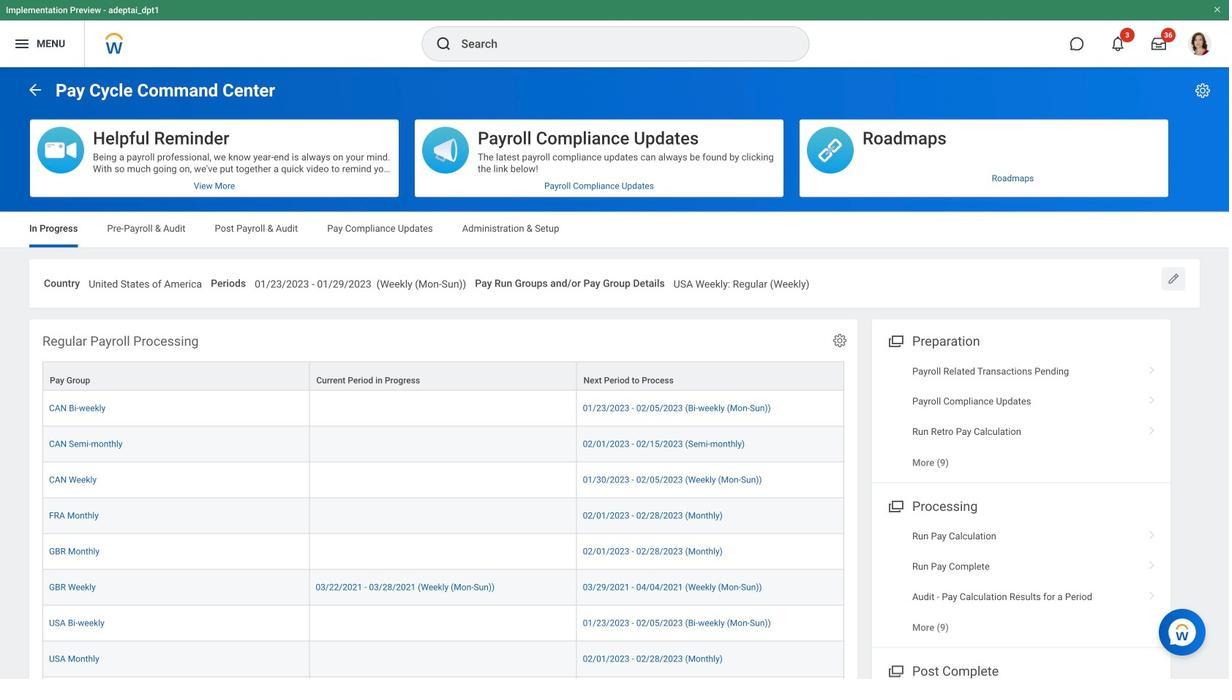 Task type: locate. For each thing, give the bounding box(es) containing it.
1 list from the top
[[872, 357, 1171, 478]]

1 chevron right image from the top
[[1143, 361, 1162, 376]]

6 row from the top
[[42, 534, 844, 570]]

chevron right image
[[1143, 361, 1162, 376], [1143, 422, 1162, 436], [1143, 526, 1162, 541], [1143, 587, 1162, 601]]

tab list
[[15, 213, 1215, 248]]

0 vertical spatial list
[[872, 357, 1171, 478]]

1 chevron right image from the top
[[1143, 391, 1162, 406]]

2 menu group image from the top
[[885, 496, 905, 516]]

None text field
[[255, 270, 466, 295], [674, 270, 810, 295], [255, 270, 466, 295], [674, 270, 810, 295]]

1 vertical spatial list
[[872, 522, 1171, 643]]

banner
[[0, 0, 1229, 67]]

row
[[42, 362, 844, 391], [42, 391, 844, 427], [42, 427, 844, 463], [42, 463, 844, 499], [42, 499, 844, 534], [42, 534, 844, 570], [42, 570, 844, 606], [42, 606, 844, 642], [42, 642, 844, 678], [42, 678, 844, 680]]

menu group image
[[885, 331, 905, 351], [885, 496, 905, 516]]

search image
[[435, 35, 453, 53]]

cell
[[310, 391, 577, 427], [310, 427, 577, 463], [310, 463, 577, 499], [310, 499, 577, 534], [310, 534, 577, 570], [310, 606, 577, 642], [310, 642, 577, 678], [42, 678, 310, 680], [310, 678, 577, 680], [577, 678, 844, 680]]

7 row from the top
[[42, 570, 844, 606]]

1 menu group image from the top
[[885, 331, 905, 351]]

notifications large image
[[1111, 37, 1125, 51]]

2 chevron right image from the top
[[1143, 422, 1162, 436]]

3 row from the top
[[42, 427, 844, 463]]

None text field
[[89, 270, 202, 295]]

list
[[872, 357, 1171, 478], [872, 522, 1171, 643]]

0 vertical spatial menu group image
[[885, 331, 905, 351]]

1 vertical spatial chevron right image
[[1143, 556, 1162, 571]]

5 row from the top
[[42, 499, 844, 534]]

menu group image for second list from the bottom of the page
[[885, 331, 905, 351]]

9 row from the top
[[42, 642, 844, 678]]

2 row from the top
[[42, 391, 844, 427]]

menu group image for 2nd list from the top of the page
[[885, 496, 905, 516]]

0 vertical spatial chevron right image
[[1143, 391, 1162, 406]]

main content
[[0, 67, 1229, 680]]

chevron right image
[[1143, 391, 1162, 406], [1143, 556, 1162, 571]]

10 row from the top
[[42, 678, 844, 680]]

4 chevron right image from the top
[[1143, 587, 1162, 601]]

2 chevron right image from the top
[[1143, 556, 1162, 571]]

1 vertical spatial menu group image
[[885, 496, 905, 516]]



Task type: vqa. For each thing, say whether or not it's contained in the screenshot.
bottommost list
yes



Task type: describe. For each thing, give the bounding box(es) containing it.
profile logan mcneil image
[[1188, 32, 1212, 59]]

edit image
[[1166, 272, 1181, 286]]

Search Workday  search field
[[461, 28, 779, 60]]

previous page image
[[26, 81, 44, 99]]

inbox large image
[[1152, 37, 1166, 51]]

chevron right image for third chevron right image from the top of the page
[[1143, 556, 1162, 571]]

4 row from the top
[[42, 463, 844, 499]]

justify image
[[13, 35, 31, 53]]

configure this page image
[[1194, 82, 1212, 100]]

2 list from the top
[[872, 522, 1171, 643]]

8 row from the top
[[42, 606, 844, 642]]

menu group image
[[885, 661, 905, 680]]

regular payroll processing element
[[29, 320, 858, 680]]

1 row from the top
[[42, 362, 844, 391]]

3 chevron right image from the top
[[1143, 526, 1162, 541]]

chevron right image for 1st chevron right image from the top
[[1143, 391, 1162, 406]]

close environment banner image
[[1213, 5, 1222, 14]]



